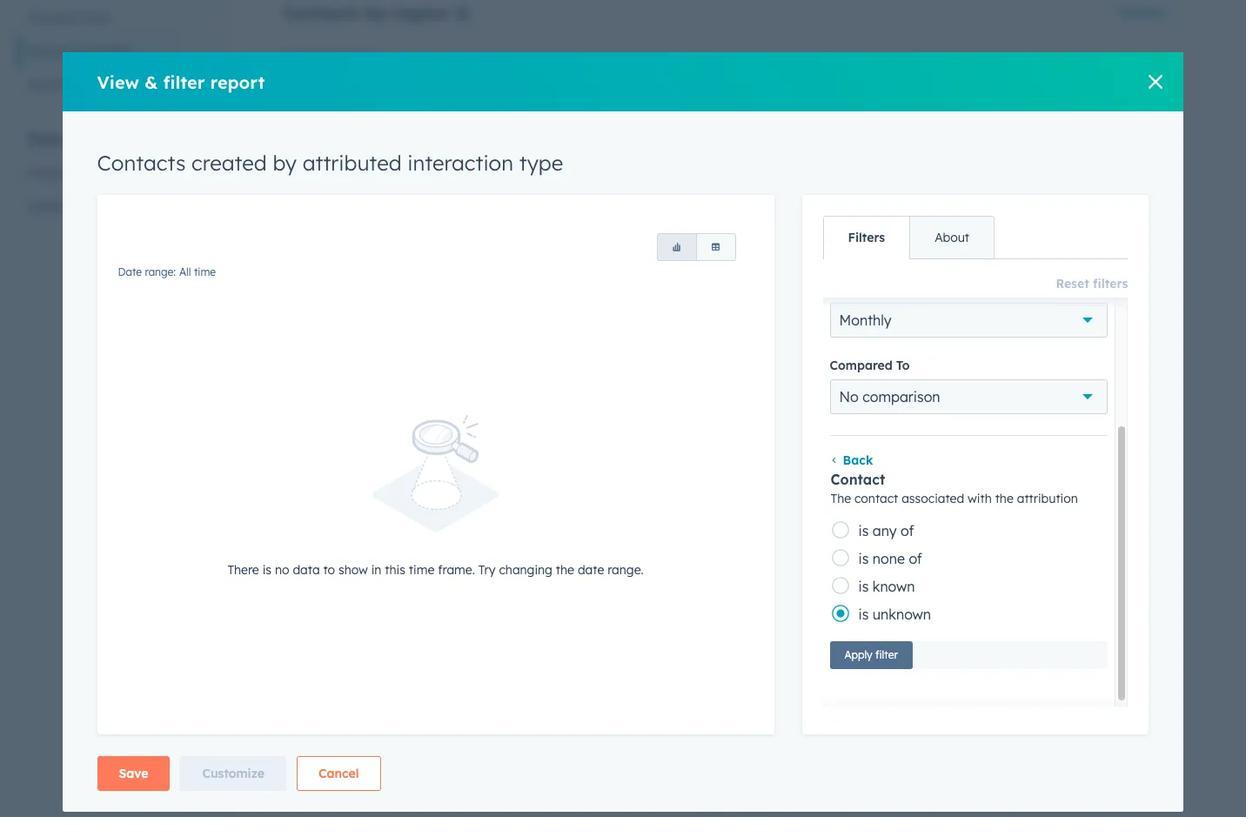 Task type: locate. For each thing, give the bounding box(es) containing it.
range.
[[608, 562, 644, 578]]

1 horizontal spatial interaction
[[558, 559, 653, 581]]

1 vertical spatial time
[[194, 265, 216, 279]]

there
[[228, 562, 259, 578]]

is left no
[[263, 562, 272, 578]]

compared to
[[830, 358, 910, 374]]

contacts created by attributed interaction type dialog
[[62, 52, 1184, 812]]

date down the objects button
[[118, 265, 142, 279]]

2 vertical spatial contacts
[[283, 559, 360, 581]]

100% (3)
[[729, 480, 772, 493]]

1 vertical spatial of
[[909, 550, 923, 568]]

0 horizontal spatial the
[[556, 562, 574, 578]]

1 vertical spatial date
[[118, 265, 142, 279]]

0 horizontal spatial type
[[519, 150, 563, 176]]

actions button
[[1119, 0, 1176, 24], [1119, 557, 1176, 581]]

2 vertical spatial by
[[437, 559, 459, 581]]

0 vertical spatial date
[[283, 49, 307, 62]]

None button
[[657, 233, 697, 261], [696, 233, 736, 261], [657, 233, 697, 261], [696, 233, 736, 261]]

2 actions button from the top
[[1119, 557, 1176, 581]]

(3)
[[759, 480, 772, 493]]

actions for contacts created by attributed interaction type
[[1119, 561, 1164, 577]]

range: inside contacts created by attributed interaction type dialog
[[145, 265, 176, 279]]

filter inside 'button'
[[876, 649, 898, 662]]

of
[[901, 522, 914, 540], [909, 550, 923, 568]]

0 vertical spatial actions button
[[1119, 0, 1176, 24]]

in
[[371, 562, 382, 578]]

code
[[80, 10, 110, 26]]

the
[[996, 491, 1014, 507], [556, 562, 574, 578]]

date down contacts by region
[[283, 49, 307, 62]]

created
[[192, 150, 267, 176], [365, 559, 432, 581]]

0 vertical spatial range:
[[310, 49, 341, 62]]

monthly button
[[830, 303, 1108, 338]]

to
[[323, 562, 335, 578]]

filter right apply
[[876, 649, 898, 662]]

there is no data to show in this time frame. try changing the date range.
[[228, 562, 644, 578]]

2 vertical spatial time
[[409, 562, 435, 578]]

interactive chart image
[[283, 65, 1176, 508]]

all inside contacts created by attributed interaction type dialog
[[179, 265, 191, 279]]

1 actions from the top
[[1119, 4, 1164, 20]]

&
[[73, 44, 82, 59], [145, 71, 158, 93]]

is left the any
[[859, 522, 869, 540]]

the left date
[[556, 562, 574, 578]]

is left none
[[859, 550, 869, 568]]

& for privacy
[[73, 44, 82, 59]]

1 vertical spatial actions
[[1119, 561, 1164, 577]]

actions for contacts by region
[[1119, 4, 1164, 20]]

0 vertical spatial &
[[73, 44, 82, 59]]

cancel
[[318, 766, 359, 781]]

known
[[873, 578, 915, 596]]

0 vertical spatial type
[[519, 150, 563, 176]]

1 horizontal spatial date range: all time
[[283, 49, 381, 62]]

by
[[365, 2, 387, 24], [273, 150, 297, 176], [437, 559, 459, 581]]

back button
[[830, 453, 873, 468]]

attribution
[[1017, 491, 1078, 507]]

contacts created by attributed interaction type
[[97, 150, 563, 176], [283, 559, 697, 581]]

contacts
[[283, 2, 360, 24], [97, 150, 186, 176], [283, 559, 360, 581]]

1 vertical spatial filter
[[876, 649, 898, 662]]

data management element
[[17, 130, 182, 590]]

0 vertical spatial the
[[996, 491, 1014, 507]]

report
[[210, 71, 265, 93]]

1 vertical spatial date range: all time
[[118, 265, 216, 279]]

2 horizontal spatial by
[[437, 559, 459, 581]]

try
[[479, 562, 496, 578]]

1 actions button from the top
[[1119, 0, 1176, 24]]

frame.
[[438, 562, 475, 578]]

save button
[[97, 756, 170, 791]]

1 horizontal spatial date
[[283, 49, 307, 62]]

tab list
[[823, 216, 995, 259]]

filters
[[1093, 276, 1128, 292]]

0 horizontal spatial filter
[[163, 71, 205, 93]]

filter left report
[[163, 71, 205, 93]]

view & filter report
[[97, 71, 265, 93]]

1 horizontal spatial attributed
[[464, 559, 553, 581]]

changing
[[499, 562, 553, 578]]

attributed inside dialog
[[303, 150, 402, 176]]

1 horizontal spatial range:
[[310, 49, 341, 62]]

1 horizontal spatial time
[[359, 49, 381, 62]]

customize
[[202, 766, 265, 781]]

tab list containing filters
[[823, 216, 995, 259]]

1 horizontal spatial all
[[344, 49, 356, 62]]

0 vertical spatial contacts created by attributed interaction type
[[97, 150, 563, 176]]

created inside dialog
[[192, 150, 267, 176]]

0 vertical spatial interaction
[[408, 150, 514, 176]]

contacts for actions 'popup button' related to contacts by region
[[283, 2, 360, 24]]

1 vertical spatial range:
[[145, 265, 176, 279]]

reset
[[1056, 276, 1090, 292]]

0 vertical spatial actions
[[1119, 4, 1164, 20]]

1 horizontal spatial &
[[145, 71, 158, 93]]

group
[[657, 233, 736, 261]]

1 horizontal spatial filter
[[876, 649, 898, 662]]

1 vertical spatial actions button
[[1119, 557, 1176, 581]]

1 horizontal spatial the
[[996, 491, 1014, 507]]

associated
[[902, 491, 965, 507]]

cancel button
[[297, 756, 381, 791]]

is down 'is known'
[[859, 606, 869, 623]]

interaction
[[408, 150, 514, 176], [558, 559, 653, 581]]

this
[[385, 562, 406, 578]]

date inside contacts created by attributed interaction type dialog
[[118, 265, 142, 279]]

properties link
[[17, 157, 182, 190]]

interaction inside dialog
[[408, 150, 514, 176]]

privacy & consent
[[28, 44, 132, 59]]

no
[[275, 562, 289, 578]]

type inside dialog
[[519, 150, 563, 176]]

by inside dialog
[[273, 150, 297, 176]]

actions
[[1119, 4, 1164, 20], [1119, 561, 1164, 577]]

the inside contact the contact associated with the attribution
[[996, 491, 1014, 507]]

contact
[[831, 471, 885, 488]]

1 vertical spatial by
[[273, 150, 297, 176]]

0 vertical spatial time
[[359, 49, 381, 62]]

show
[[339, 562, 368, 578]]

0 vertical spatial attributed
[[303, 150, 402, 176]]

1 vertical spatial created
[[365, 559, 432, 581]]

the right with
[[996, 491, 1014, 507]]

0 vertical spatial all
[[344, 49, 356, 62]]

0 horizontal spatial created
[[192, 150, 267, 176]]

is any of
[[859, 522, 914, 540]]

0 horizontal spatial &
[[73, 44, 82, 59]]

contacts for actions 'popup button' corresponding to contacts created by attributed interaction type
[[283, 559, 360, 581]]

& right view on the top left of page
[[145, 71, 158, 93]]

0 vertical spatial contacts
[[283, 2, 360, 24]]

type
[[519, 150, 563, 176], [658, 559, 697, 581]]

about
[[935, 230, 970, 245]]

with
[[968, 491, 992, 507]]

time
[[359, 49, 381, 62], [194, 265, 216, 279], [409, 562, 435, 578]]

date
[[283, 49, 307, 62], [118, 265, 142, 279]]

2 horizontal spatial time
[[409, 562, 435, 578]]

filter
[[163, 71, 205, 93], [876, 649, 898, 662]]

is left 'known'
[[859, 578, 869, 596]]

of right the any
[[901, 522, 914, 540]]

1 vertical spatial type
[[658, 559, 697, 581]]

1 vertical spatial contacts
[[97, 150, 186, 176]]

apply
[[845, 649, 873, 662]]

data
[[293, 562, 320, 578]]

1 vertical spatial all
[[179, 265, 191, 279]]

created left the 'frame.' at the bottom of the page
[[365, 559, 432, 581]]

data management
[[28, 131, 158, 148]]

is none of
[[859, 550, 923, 568]]

& inside privacy & consent link
[[73, 44, 82, 59]]

of right none
[[909, 550, 923, 568]]

data
[[28, 131, 62, 148]]

& right privacy
[[73, 44, 82, 59]]

0 horizontal spatial all
[[179, 265, 191, 279]]

0 horizontal spatial range:
[[145, 265, 176, 279]]

date
[[578, 562, 604, 578]]

0 horizontal spatial date range: all time
[[118, 265, 216, 279]]

customize button
[[181, 756, 286, 791]]

attributed
[[303, 150, 402, 176], [464, 559, 553, 581]]

0 vertical spatial by
[[365, 2, 387, 24]]

management
[[66, 131, 158, 148]]

& inside contacts created by attributed interaction type dialog
[[145, 71, 158, 93]]

objects
[[28, 198, 72, 214]]

0 horizontal spatial by
[[273, 150, 297, 176]]

all
[[344, 49, 356, 62], [179, 265, 191, 279]]

1 vertical spatial &
[[145, 71, 158, 93]]

0 horizontal spatial date
[[118, 265, 142, 279]]

to
[[896, 358, 910, 374]]

0 horizontal spatial time
[[194, 265, 216, 279]]

2 actions from the top
[[1119, 561, 1164, 577]]

0 vertical spatial created
[[192, 150, 267, 176]]

date range: all time
[[283, 49, 381, 62], [118, 265, 216, 279]]

created down report
[[192, 150, 267, 176]]

range:
[[310, 49, 341, 62], [145, 265, 176, 279]]

is
[[859, 522, 869, 540], [859, 550, 869, 568], [263, 562, 272, 578], [859, 578, 869, 596], [859, 606, 869, 623]]

contact
[[855, 491, 899, 507]]

0 horizontal spatial interaction
[[408, 150, 514, 176]]

100%
[[729, 480, 756, 493]]

is unknown
[[859, 606, 931, 623]]

0 horizontal spatial attributed
[[303, 150, 402, 176]]

1 horizontal spatial by
[[365, 2, 387, 24]]

0 vertical spatial of
[[901, 522, 914, 540]]

filters link
[[824, 217, 910, 259]]



Task type: describe. For each thing, give the bounding box(es) containing it.
comparison
[[863, 388, 941, 406]]

& for view
[[145, 71, 158, 93]]

of for is any of
[[901, 522, 914, 540]]

apply filter
[[845, 649, 898, 662]]

monthly
[[840, 312, 892, 329]]

properties
[[28, 165, 87, 181]]

security
[[28, 77, 75, 92]]

1 vertical spatial the
[[556, 562, 574, 578]]

region
[[392, 2, 448, 24]]

security link
[[17, 68, 182, 101]]

date range: all time inside contacts created by attributed interaction type dialog
[[118, 265, 216, 279]]

consent
[[86, 44, 132, 59]]

actions button for contacts created by attributed interaction type
[[1119, 557, 1176, 581]]

none
[[873, 550, 905, 568]]

0 vertical spatial filter
[[163, 71, 205, 93]]

no comparison button
[[830, 380, 1108, 414]]

0 vertical spatial date range: all time
[[283, 49, 381, 62]]

apply filter button
[[830, 642, 913, 670]]

any
[[873, 522, 897, 540]]

is for is none of
[[859, 550, 869, 568]]

is for is unknown
[[859, 606, 869, 623]]

1 horizontal spatial type
[[658, 559, 697, 581]]

reset filters
[[1056, 276, 1128, 292]]

of for is none of
[[909, 550, 923, 568]]

compared
[[830, 358, 893, 374]]

1 vertical spatial contacts created by attributed interaction type
[[283, 559, 697, 581]]

unknown
[[873, 606, 931, 623]]

no
[[840, 388, 859, 406]]

is for is known
[[859, 578, 869, 596]]

no comparison
[[840, 388, 941, 406]]

tab list inside contacts created by attributed interaction type dialog
[[823, 216, 995, 259]]

about link
[[910, 217, 994, 259]]

the
[[831, 491, 851, 507]]

contacts inside contacts created by attributed interaction type dialog
[[97, 150, 186, 176]]

view
[[97, 71, 139, 93]]

contacts by region
[[283, 2, 448, 24]]

reset filters button
[[1056, 273, 1128, 294]]

contacts created by attributed interaction type inside dialog
[[97, 150, 563, 176]]

tracking code
[[28, 10, 110, 26]]

save
[[119, 766, 148, 781]]

privacy & consent link
[[17, 35, 182, 68]]

close image
[[1149, 75, 1163, 89]]

contact the contact associated with the attribution
[[831, 471, 1078, 507]]

tracking code link
[[17, 2, 182, 35]]

privacy
[[28, 44, 70, 59]]

1 vertical spatial interaction
[[558, 559, 653, 581]]

filters
[[848, 230, 885, 245]]

group inside contacts created by attributed interaction type dialog
[[657, 233, 736, 261]]

tracking
[[28, 10, 76, 26]]

objects button
[[17, 190, 182, 223]]

1 horizontal spatial created
[[365, 559, 432, 581]]

is for is any of
[[859, 522, 869, 540]]

back
[[843, 453, 873, 468]]

is known
[[859, 578, 915, 596]]

1 vertical spatial attributed
[[464, 559, 553, 581]]

actions button for contacts by region
[[1119, 0, 1176, 24]]



Task type: vqa. For each thing, say whether or not it's contained in the screenshot.
no
yes



